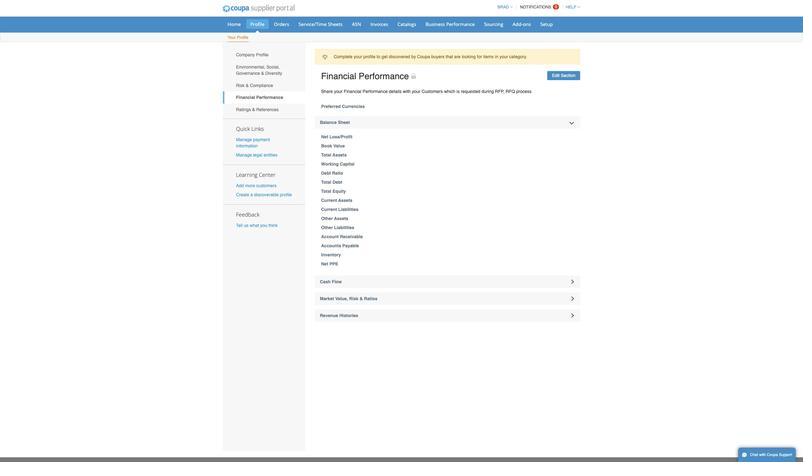 Task type: locate. For each thing, give the bounding box(es) containing it.
0 vertical spatial assets
[[333, 153, 347, 158]]

help
[[566, 5, 577, 9]]

other up other liabilities
[[321, 216, 333, 221]]

profile
[[250, 21, 265, 27], [237, 35, 249, 40], [256, 52, 269, 57]]

& right ratings
[[252, 107, 255, 112]]

manage down information
[[236, 153, 252, 158]]

1 total from the top
[[321, 153, 331, 158]]

us
[[244, 223, 249, 228]]

your profile link
[[227, 34, 249, 42]]

buyers
[[431, 54, 445, 59]]

coupa right by
[[417, 54, 430, 59]]

financial performance down 'compliance'
[[236, 95, 283, 100]]

total down total debt
[[321, 189, 331, 194]]

balance sheet
[[320, 120, 350, 125]]

2 net from the top
[[321, 262, 328, 267]]

asn link
[[348, 19, 365, 29]]

ratings & references
[[236, 107, 279, 112]]

total for total debt
[[321, 180, 331, 185]]

financial up ratings
[[236, 95, 255, 100]]

requested
[[461, 89, 481, 94]]

1 net from the top
[[321, 135, 328, 140]]

0 horizontal spatial coupa
[[417, 54, 430, 59]]

debt down the working on the left of page
[[321, 171, 331, 176]]

profile right "your"
[[237, 35, 249, 40]]

net up book
[[321, 135, 328, 140]]

0 vertical spatial profile
[[250, 21, 265, 27]]

book
[[321, 144, 332, 149]]

1 vertical spatial with
[[759, 453, 766, 458]]

complete your profile to get discovered by coupa buyers that are looking for items in your category.
[[334, 54, 527, 59]]

0 vertical spatial total
[[321, 153, 331, 158]]

manage for manage payment information
[[236, 137, 252, 142]]

coupa inside button
[[767, 453, 778, 458]]

assets down value
[[333, 153, 347, 158]]

1 vertical spatial financial performance
[[236, 95, 283, 100]]

liabilities for other liabilities
[[334, 225, 354, 230]]

1 vertical spatial other
[[321, 225, 333, 230]]

assets
[[333, 153, 347, 158], [338, 198, 353, 203], [334, 216, 348, 221]]

1 vertical spatial profile
[[237, 35, 249, 40]]

service/time
[[299, 21, 327, 27]]

business
[[426, 21, 445, 27]]

rfq
[[506, 89, 515, 94]]

working
[[321, 162, 339, 167]]

discovered
[[389, 54, 410, 59]]

your profile
[[228, 35, 249, 40]]

1 horizontal spatial risk
[[349, 296, 359, 302]]

details
[[389, 89, 402, 94]]

category.
[[510, 54, 527, 59]]

0 horizontal spatial risk
[[236, 83, 245, 88]]

looking
[[462, 54, 476, 59]]

0 vertical spatial liabilities
[[338, 207, 359, 212]]

setup
[[541, 21, 553, 27]]

0 vertical spatial with
[[403, 89, 411, 94]]

catalogs link
[[394, 19, 421, 29]]

discoverable
[[254, 193, 279, 198]]

sheets
[[328, 21, 343, 27]]

0 horizontal spatial with
[[403, 89, 411, 94]]

profile down 'coupa supplier portal' image
[[250, 21, 265, 27]]

1 current from the top
[[321, 198, 337, 203]]

learning
[[236, 171, 258, 179]]

debt down ratio
[[333, 180, 342, 185]]

profile
[[364, 54, 376, 59], [280, 193, 292, 198]]

3 total from the top
[[321, 189, 331, 194]]

profile left to
[[364, 54, 376, 59]]

1 vertical spatial net
[[321, 262, 328, 267]]

assets up the 'current liabilities'
[[338, 198, 353, 203]]

your right share
[[334, 89, 343, 94]]

liabilities down current assets
[[338, 207, 359, 212]]

add-ons link
[[509, 19, 535, 29]]

your left customers
[[412, 89, 421, 94]]

risk right value,
[[349, 296, 359, 302]]

0 vertical spatial manage
[[236, 137, 252, 142]]

1 vertical spatial liabilities
[[334, 225, 354, 230]]

liabilities
[[338, 207, 359, 212], [334, 225, 354, 230]]

risk
[[236, 83, 245, 88], [349, 296, 359, 302]]

invoices link
[[367, 19, 392, 29]]

net for net ppe
[[321, 262, 328, 267]]

net
[[321, 135, 328, 140], [321, 262, 328, 267]]

& down governance on the left top of page
[[246, 83, 249, 88]]

with right the details
[[403, 89, 411, 94]]

performance right business
[[446, 21, 475, 27]]

catalogs
[[398, 21, 416, 27]]

revenue histories
[[320, 313, 358, 318]]

account receivable
[[321, 235, 363, 240]]

1 horizontal spatial financial performance
[[321, 71, 409, 81]]

profile inside alert
[[364, 54, 376, 59]]

payable
[[342, 244, 359, 249]]

coupa left support
[[767, 453, 778, 458]]

performance left the details
[[363, 89, 388, 94]]

navigation
[[495, 1, 580, 13]]

1 vertical spatial coupa
[[767, 453, 778, 458]]

liabilities for current liabilities
[[338, 207, 359, 212]]

for
[[477, 54, 482, 59]]

financial performance
[[321, 71, 409, 81], [236, 95, 283, 100]]

manage up information
[[236, 137, 252, 142]]

financial up currencies
[[344, 89, 362, 94]]

total
[[321, 153, 331, 158], [321, 180, 331, 185], [321, 189, 331, 194]]

profile up environmental, social, governance & diversity link
[[256, 52, 269, 57]]

total down debt ratio at top
[[321, 180, 331, 185]]

currencies
[[342, 104, 365, 109]]

1 vertical spatial profile
[[280, 193, 292, 198]]

in
[[495, 54, 499, 59]]

1 vertical spatial current
[[321, 207, 337, 212]]

liabilities up account receivable
[[334, 225, 354, 230]]

create a discoverable profile link
[[236, 193, 292, 198]]

share
[[321, 89, 333, 94]]

2 manage from the top
[[236, 153, 252, 158]]

coupa inside alert
[[417, 54, 430, 59]]

1 manage from the top
[[236, 137, 252, 142]]

current
[[321, 198, 337, 203], [321, 207, 337, 212]]

0 vertical spatial risk
[[236, 83, 245, 88]]

customers
[[422, 89, 443, 94]]

total for total assets
[[321, 153, 331, 158]]

& left "diversity"
[[261, 71, 264, 76]]

support
[[779, 453, 793, 458]]

1 horizontal spatial profile
[[364, 54, 376, 59]]

revenue histories heading
[[315, 310, 580, 322]]

coupa supplier portal image
[[218, 1, 299, 17]]

1 vertical spatial total
[[321, 180, 331, 185]]

0 vertical spatial other
[[321, 216, 333, 221]]

with right chat
[[759, 453, 766, 458]]

financial performance down to
[[321, 71, 409, 81]]

2 total from the top
[[321, 180, 331, 185]]

manage inside the manage payment information
[[236, 137, 252, 142]]

total down book
[[321, 153, 331, 158]]

debt
[[321, 171, 331, 176], [333, 180, 342, 185]]

add more customers link
[[236, 183, 277, 188]]

current up other assets
[[321, 207, 337, 212]]

financial up share
[[321, 71, 356, 81]]

0 vertical spatial profile
[[364, 54, 376, 59]]

performance up references
[[256, 95, 283, 100]]

working capital
[[321, 162, 355, 167]]

risk & compliance
[[236, 83, 273, 88]]

performance up the details
[[359, 71, 409, 81]]

add more customers
[[236, 183, 277, 188]]

by
[[411, 54, 416, 59]]

tell
[[236, 223, 243, 228]]

other up account
[[321, 225, 333, 230]]

1 horizontal spatial coupa
[[767, 453, 778, 458]]

your
[[354, 54, 362, 59], [500, 54, 508, 59], [334, 89, 343, 94], [412, 89, 421, 94]]

profile right discoverable
[[280, 193, 292, 198]]

navigation containing notifications 0
[[495, 1, 580, 13]]

assets down the 'current liabilities'
[[334, 216, 348, 221]]

1 vertical spatial risk
[[349, 296, 359, 302]]

0 horizontal spatial financial performance
[[236, 95, 283, 100]]

0 vertical spatial current
[[321, 198, 337, 203]]

2 vertical spatial total
[[321, 189, 331, 194]]

1 vertical spatial financial
[[344, 89, 362, 94]]

1 other from the top
[[321, 216, 333, 221]]

entities
[[264, 153, 278, 158]]

references
[[256, 107, 279, 112]]

net left ppe
[[321, 262, 328, 267]]

home link
[[224, 19, 245, 29]]

flow
[[332, 280, 342, 285]]

create
[[236, 193, 249, 198]]

other for other liabilities
[[321, 225, 333, 230]]

net for net loss/profit
[[321, 135, 328, 140]]

service/time sheets
[[299, 21, 343, 27]]

manage for manage legal entities
[[236, 153, 252, 158]]

current down the total equity
[[321, 198, 337, 203]]

1 horizontal spatial debt
[[333, 180, 342, 185]]

& left "ratios" at the bottom
[[360, 296, 363, 302]]

feedback
[[236, 211, 260, 219]]

brad link
[[495, 5, 513, 9]]

performance inside financial performance link
[[256, 95, 283, 100]]

1 vertical spatial manage
[[236, 153, 252, 158]]

loss/profit
[[330, 135, 352, 140]]

0 vertical spatial coupa
[[417, 54, 430, 59]]

2 current from the top
[[321, 207, 337, 212]]

2 vertical spatial profile
[[256, 52, 269, 57]]

2 other from the top
[[321, 225, 333, 230]]

coupa
[[417, 54, 430, 59], [767, 453, 778, 458]]

receivable
[[340, 235, 363, 240]]

market value, risk & ratios
[[320, 296, 378, 302]]

1 horizontal spatial with
[[759, 453, 766, 458]]

revenue histories button
[[315, 310, 580, 322]]

current liabilities
[[321, 207, 359, 212]]

during
[[482, 89, 494, 94]]

0 vertical spatial net
[[321, 135, 328, 140]]

2 vertical spatial assets
[[334, 216, 348, 221]]

0 vertical spatial debt
[[321, 171, 331, 176]]

risk down governance on the left top of page
[[236, 83, 245, 88]]

revenue
[[320, 313, 338, 318]]

current for current liabilities
[[321, 207, 337, 212]]

manage payment information
[[236, 137, 270, 149]]

1 vertical spatial assets
[[338, 198, 353, 203]]



Task type: vqa. For each thing, say whether or not it's contained in the screenshot.
Status element at left
no



Task type: describe. For each thing, give the bounding box(es) containing it.
market
[[320, 296, 334, 302]]

manage legal entities
[[236, 153, 278, 158]]

social,
[[267, 65, 280, 70]]

rfp,
[[495, 89, 505, 94]]

0 vertical spatial financial performance
[[321, 71, 409, 81]]

edit section link
[[548, 71, 580, 80]]

get
[[382, 54, 388, 59]]

1 vertical spatial debt
[[333, 180, 342, 185]]

environmental, social, governance & diversity link
[[223, 61, 305, 79]]

performance inside business performance "link"
[[446, 21, 475, 27]]

market value, risk & ratios heading
[[315, 293, 580, 305]]

total debt
[[321, 180, 342, 185]]

capital
[[340, 162, 355, 167]]

legal
[[253, 153, 262, 158]]

setup link
[[536, 19, 557, 29]]

tell us what you think button
[[236, 223, 278, 229]]

other for other assets
[[321, 216, 333, 221]]

that
[[446, 54, 453, 59]]

ratios
[[364, 296, 378, 302]]

with inside button
[[759, 453, 766, 458]]

profile inside "link"
[[250, 21, 265, 27]]

risk inside market value, risk & ratios dropdown button
[[349, 296, 359, 302]]

your right in
[[500, 54, 508, 59]]

ons
[[523, 21, 531, 27]]

cash
[[320, 280, 331, 285]]

assets for current assets
[[338, 198, 353, 203]]

home
[[228, 21, 241, 27]]

risk inside risk & compliance link
[[236, 83, 245, 88]]

which
[[444, 89, 455, 94]]

compliance
[[250, 83, 273, 88]]

manage legal entities link
[[236, 153, 278, 158]]

your right complete
[[354, 54, 362, 59]]

business performance
[[426, 21, 475, 27]]

assets for other assets
[[334, 216, 348, 221]]

net ppe
[[321, 262, 338, 267]]

center
[[259, 171, 276, 179]]

add
[[236, 183, 244, 188]]

total equity
[[321, 189, 346, 194]]

help link
[[563, 5, 580, 9]]

market value, risk & ratios button
[[315, 293, 580, 305]]

inventory
[[321, 253, 341, 258]]

a
[[251, 193, 253, 198]]

service/time sheets link
[[295, 19, 347, 29]]

0 vertical spatial financial
[[321, 71, 356, 81]]

information
[[236, 144, 258, 149]]

balance sheet button
[[315, 116, 580, 129]]

ratings & references link
[[223, 104, 305, 116]]

0 horizontal spatial profile
[[280, 193, 292, 198]]

you
[[260, 223, 267, 228]]

cash flow button
[[315, 276, 580, 288]]

edit
[[552, 73, 560, 78]]

cash flow heading
[[315, 276, 580, 288]]

payment
[[253, 137, 270, 142]]

items
[[483, 54, 494, 59]]

chat with coupa support
[[750, 453, 793, 458]]

& inside dropdown button
[[360, 296, 363, 302]]

invoices
[[371, 21, 388, 27]]

manage payment information link
[[236, 137, 270, 149]]

edit section
[[552, 73, 576, 78]]

complete your profile to get discovered by coupa buyers that are looking for items in your category. alert
[[315, 49, 580, 65]]

diversity
[[265, 71, 282, 76]]

what
[[250, 223, 259, 228]]

assets for total assets
[[333, 153, 347, 158]]

total for total equity
[[321, 189, 331, 194]]

your
[[228, 35, 236, 40]]

risk & compliance link
[[223, 79, 305, 92]]

notifications 0
[[520, 4, 557, 9]]

profile for company profile
[[256, 52, 269, 57]]

orders
[[274, 21, 289, 27]]

are
[[454, 54, 461, 59]]

share your financial performance details with your customers which is requested during rfp, rfq process
[[321, 89, 532, 94]]

notifications
[[520, 5, 552, 9]]

accounts payable
[[321, 244, 359, 249]]

profile link
[[246, 19, 269, 29]]

balance sheet heading
[[315, 116, 580, 129]]

ppe
[[330, 262, 338, 267]]

links
[[251, 125, 264, 133]]

more
[[245, 183, 255, 188]]

environmental,
[[236, 65, 265, 70]]

financial performance link
[[223, 92, 305, 104]]

account
[[321, 235, 339, 240]]

total assets
[[321, 153, 347, 158]]

to
[[377, 54, 380, 59]]

is
[[457, 89, 460, 94]]

preferred
[[321, 104, 341, 109]]

value
[[333, 144, 345, 149]]

other liabilities
[[321, 225, 354, 230]]

& inside environmental, social, governance & diversity
[[261, 71, 264, 76]]

sourcing
[[484, 21, 503, 27]]

0 horizontal spatial debt
[[321, 171, 331, 176]]

current for current assets
[[321, 198, 337, 203]]

process
[[516, 89, 532, 94]]

add-
[[513, 21, 523, 27]]

equity
[[333, 189, 346, 194]]

customers
[[256, 183, 277, 188]]

profile for your profile
[[237, 35, 249, 40]]

company profile link
[[223, 49, 305, 61]]

cash flow
[[320, 280, 342, 285]]

2 vertical spatial financial
[[236, 95, 255, 100]]

balance
[[320, 120, 337, 125]]

0
[[555, 4, 557, 9]]



